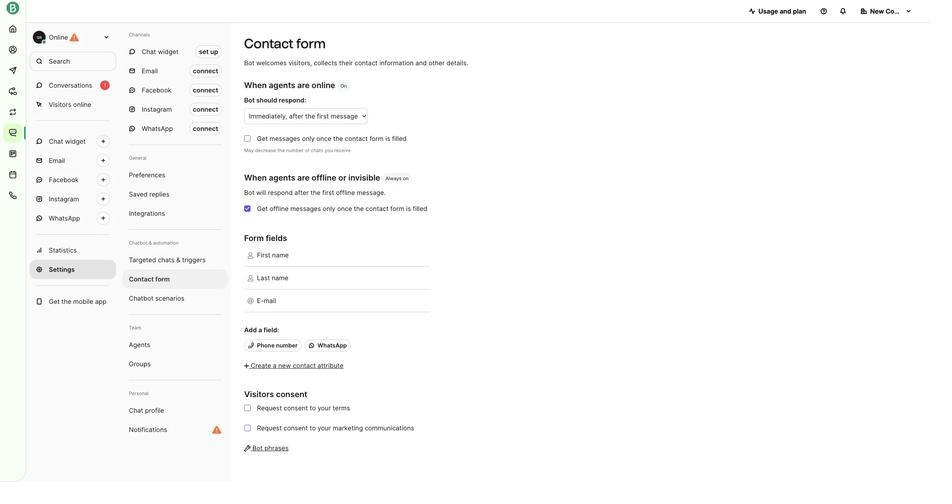 Task type: locate. For each thing, give the bounding box(es) containing it.
consent up the request consent to your terms
[[276, 390, 308, 399]]

groups
[[129, 360, 151, 368]]

whatsapp link
[[30, 209, 116, 228]]

offline
[[312, 173, 337, 183], [336, 189, 355, 197], [270, 205, 289, 213]]

0 vertical spatial and
[[780, 7, 792, 15]]

1 vertical spatial to
[[310, 424, 316, 432]]

1 vertical spatial only
[[323, 205, 336, 213]]

a left new
[[273, 362, 277, 370]]

chatbot for chatbot scenarios
[[129, 294, 154, 302]]

whatsapp up the attribute
[[318, 342, 347, 349]]

offline down or
[[336, 189, 355, 197]]

1 vertical spatial email
[[49, 157, 65, 165]]

and left plan
[[780, 7, 792, 15]]

whatsapp down instagram link at the left top
[[49, 214, 80, 222]]

offline up first
[[312, 173, 337, 183]]

0 vertical spatial only
[[302, 135, 315, 143]]

0 vertical spatial contact
[[244, 36, 294, 51]]

targeted chats & triggers
[[129, 256, 206, 264]]

are up 'respond:'
[[297, 81, 310, 90]]

0 horizontal spatial online
[[73, 101, 91, 109]]

a
[[258, 326, 262, 334], [273, 362, 277, 370]]

and left other
[[416, 59, 427, 67]]

0 vertical spatial request
[[257, 404, 282, 412]]

fields
[[266, 234, 287, 243]]

agents for online
[[269, 81, 295, 90]]

name inside button
[[272, 274, 288, 282]]

consent down the request consent to your terms
[[284, 424, 308, 432]]

contact form up the welcomes
[[244, 36, 326, 51]]

saved replies
[[129, 190, 170, 198]]

messages down after
[[290, 205, 321, 213]]

contact right new
[[293, 362, 316, 370]]

visitors for visitors online
[[49, 101, 71, 109]]

get inside get the mobile app link
[[49, 298, 60, 306]]

0 horizontal spatial chats
[[158, 256, 175, 264]]

2 connect from the top
[[193, 86, 218, 94]]

1 vertical spatial chatbot
[[129, 294, 154, 302]]

get left mobile
[[49, 298, 60, 306]]

2 chatbot from the top
[[129, 294, 154, 302]]

always
[[386, 175, 402, 181]]

chat down personal
[[129, 406, 143, 414]]

1 vertical spatial contact form
[[129, 275, 170, 283]]

1 vertical spatial online
[[73, 101, 91, 109]]

widget up email link on the left of the page
[[65, 137, 86, 145]]

request up bot phrases
[[257, 424, 282, 432]]

1 chatbot from the top
[[129, 240, 147, 246]]

will
[[256, 189, 266, 197]]

bot left will
[[244, 189, 255, 197]]

agents up respond
[[269, 173, 295, 183]]

1 horizontal spatial &
[[176, 256, 180, 264]]

1 vertical spatial offline
[[336, 189, 355, 197]]

1 vertical spatial name
[[272, 274, 288, 282]]

0 vertical spatial email
[[142, 67, 158, 75]]

number left the of
[[286, 147, 304, 153]]

automation
[[153, 240, 179, 246]]

usage and plan
[[759, 7, 807, 15]]

1 connect from the top
[[193, 67, 218, 75]]

2 vertical spatial consent
[[284, 424, 308, 432]]

agents link
[[123, 335, 228, 354]]

0 vertical spatial chats
[[311, 147, 323, 153]]

request for request consent to your marketing communications
[[257, 424, 282, 432]]

2 your from the top
[[318, 424, 331, 432]]

1 horizontal spatial filled
[[413, 205, 428, 213]]

get offline messages only once the contact form is filled
[[257, 205, 428, 213]]

contact down the targeted
[[129, 275, 154, 283]]

the
[[333, 135, 343, 143], [278, 147, 285, 153], [311, 189, 321, 197], [354, 205, 364, 213], [61, 298, 71, 306]]

to down the request consent to your terms
[[310, 424, 316, 432]]

once down or
[[337, 205, 352, 213]]

1 vertical spatial instagram
[[49, 195, 79, 203]]

1 horizontal spatial facebook
[[142, 86, 172, 94]]

0 vertical spatial to
[[310, 404, 316, 412]]

integrations
[[129, 209, 165, 217]]

0 horizontal spatial instagram
[[49, 195, 79, 203]]

visitors down create
[[244, 390, 274, 399]]

2 vertical spatial whatsapp
[[318, 342, 347, 349]]

0 horizontal spatial a
[[258, 326, 262, 334]]

1 horizontal spatial a
[[273, 362, 277, 370]]

1 horizontal spatial and
[[780, 7, 792, 15]]

when
[[244, 81, 267, 90], [244, 173, 267, 183]]

0 vertical spatial name
[[272, 251, 289, 259]]

visitors
[[49, 101, 71, 109], [244, 390, 274, 399]]

agents
[[129, 341, 150, 349]]

chats
[[311, 147, 323, 153], [158, 256, 175, 264]]

number down :
[[276, 342, 298, 349]]

bot left should
[[244, 96, 255, 104]]

0 vertical spatial widget
[[158, 48, 179, 56]]

gr
[[37, 35, 42, 39]]

agents up bot should respond:
[[269, 81, 295, 90]]

1 vertical spatial a
[[273, 362, 277, 370]]

2 to from the top
[[310, 424, 316, 432]]

form
[[296, 36, 326, 51], [370, 135, 384, 143], [391, 205, 405, 213], [155, 275, 170, 283]]

0 vertical spatial a
[[258, 326, 262, 334]]

name for last name
[[272, 274, 288, 282]]

visitors consent
[[244, 390, 308, 399]]

chats right the of
[[311, 147, 323, 153]]

contact down the message.
[[366, 205, 389, 213]]

collects
[[314, 59, 337, 67]]

visitors,
[[289, 59, 312, 67]]

2 agents from the top
[[269, 173, 295, 183]]

1 vertical spatial when
[[244, 173, 267, 183]]

consent for visitors consent
[[276, 390, 308, 399]]

0 vertical spatial consent
[[276, 390, 308, 399]]

consent for request consent to your terms
[[284, 404, 308, 412]]

only down first
[[323, 205, 336, 213]]

3 connect from the top
[[193, 105, 218, 113]]

0 horizontal spatial whatsapp
[[49, 214, 80, 222]]

1 horizontal spatial chats
[[311, 147, 323, 153]]

get down will
[[257, 205, 268, 213]]

contact form
[[244, 36, 326, 51], [129, 275, 170, 283]]

0 horizontal spatial &
[[149, 240, 152, 246]]

messages
[[270, 135, 300, 143], [290, 205, 321, 213]]

when up will
[[244, 173, 267, 183]]

request consent to your marketing communications
[[257, 424, 414, 432]]

widget left set
[[158, 48, 179, 56]]

name right "last"
[[272, 274, 288, 282]]

1 when from the top
[[244, 81, 267, 90]]

1 vertical spatial visitors
[[244, 390, 274, 399]]

1 vertical spatial agents
[[269, 173, 295, 183]]

usage
[[759, 7, 778, 15]]

1 vertical spatial your
[[318, 424, 331, 432]]

1 horizontal spatial visitors
[[244, 390, 274, 399]]

to left the terms
[[310, 404, 316, 412]]

e-mail button
[[244, 290, 430, 312]]

0 horizontal spatial filled
[[392, 135, 407, 143]]

0 vertical spatial contact form
[[244, 36, 326, 51]]

once up "you"
[[317, 135, 331, 143]]

0 vertical spatial chatbot
[[129, 240, 147, 246]]

name inside "button"
[[272, 251, 289, 259]]

1 vertical spatial number
[[276, 342, 298, 349]]

offline down respond
[[270, 205, 289, 213]]

always on
[[386, 175, 409, 181]]

0 horizontal spatial chat widget
[[49, 137, 86, 145]]

attribute
[[318, 362, 344, 370]]

bot left the welcomes
[[244, 59, 255, 67]]

targeted
[[129, 256, 156, 264]]

1 vertical spatial request
[[257, 424, 282, 432]]

bot
[[244, 59, 255, 67], [244, 96, 255, 104], [244, 189, 255, 197], [252, 444, 263, 452]]

1
[[104, 82, 106, 88]]

chatbot left "scenarios" at bottom left
[[129, 294, 154, 302]]

when up should
[[244, 81, 267, 90]]

the right decrease on the top of the page
[[278, 147, 285, 153]]

a right add
[[258, 326, 262, 334]]

only up the of
[[302, 135, 315, 143]]

online down "conversations"
[[73, 101, 91, 109]]

to for marketing
[[310, 424, 316, 432]]

bot for bot phrases
[[252, 444, 263, 452]]

are
[[297, 81, 310, 90], [297, 173, 310, 183]]

name
[[272, 251, 289, 259], [272, 274, 288, 282]]

contact form link
[[123, 270, 228, 289]]

1 to from the top
[[310, 404, 316, 412]]

chats down automation
[[158, 256, 175, 264]]

1 request from the top
[[257, 404, 282, 412]]

request
[[257, 404, 282, 412], [257, 424, 282, 432]]

chat widget up email link on the left of the page
[[49, 137, 86, 145]]

are up after
[[297, 173, 310, 183]]

0 vertical spatial chat widget
[[142, 48, 179, 56]]

1 agents from the top
[[269, 81, 295, 90]]

new
[[278, 362, 291, 370]]

number
[[286, 147, 304, 153], [276, 342, 298, 349]]

0 vertical spatial are
[[297, 81, 310, 90]]

bot inside button
[[252, 444, 263, 452]]

bot left "phrases"
[[252, 444, 263, 452]]

email down chat widget link
[[49, 157, 65, 165]]

2 are from the top
[[297, 173, 310, 183]]

last name button
[[244, 267, 430, 289]]

request for request consent to your terms
[[257, 404, 282, 412]]

notifications link
[[123, 420, 228, 439]]

online left on
[[312, 81, 335, 90]]

whatsapp up general
[[142, 125, 173, 133]]

respond:
[[279, 96, 306, 104]]

chat up email link on the left of the page
[[49, 137, 63, 145]]

1 vertical spatial chat widget
[[49, 137, 86, 145]]

bot for bot will respond after the first offline message.
[[244, 189, 255, 197]]

of
[[305, 147, 310, 153]]

0 vertical spatial agents
[[269, 81, 295, 90]]

settings
[[49, 266, 75, 274]]

0 vertical spatial messages
[[270, 135, 300, 143]]

consent
[[276, 390, 308, 399], [284, 404, 308, 412], [284, 424, 308, 432]]

0 vertical spatial your
[[318, 404, 331, 412]]

whatsapp button
[[305, 340, 351, 352]]

first
[[257, 251, 270, 259]]

their
[[339, 59, 353, 67]]

1 vertical spatial and
[[416, 59, 427, 67]]

is
[[386, 135, 390, 143], [406, 205, 411, 213]]

bot should respond:
[[244, 96, 306, 104]]

name right the first
[[272, 251, 289, 259]]

0 vertical spatial instagram
[[142, 105, 172, 113]]

1 vertical spatial whatsapp
[[49, 214, 80, 222]]

message.
[[357, 189, 386, 197]]

chat widget down the channels
[[142, 48, 179, 56]]

first name button
[[244, 244, 430, 266]]

once
[[317, 135, 331, 143], [337, 205, 352, 213]]

0 horizontal spatial once
[[317, 135, 331, 143]]

messages up 'may decrease the number of chats you receive' on the top of page
[[270, 135, 300, 143]]

get up decrease on the top of the page
[[257, 135, 268, 143]]

1 vertical spatial are
[[297, 173, 310, 183]]

email down the channels
[[142, 67, 158, 75]]

company
[[886, 7, 916, 15]]

or
[[339, 173, 347, 183]]

& left automation
[[149, 240, 152, 246]]

consent down visitors consent
[[284, 404, 308, 412]]

get for get the mobile app
[[49, 298, 60, 306]]

visitors down "conversations"
[[49, 101, 71, 109]]

scenarios
[[155, 294, 184, 302]]

2 request from the top
[[257, 424, 282, 432]]

communications
[[365, 424, 414, 432]]

chat down the channels
[[142, 48, 156, 56]]

1 vertical spatial facebook
[[49, 176, 79, 184]]

& left triggers
[[176, 256, 180, 264]]

1 vertical spatial is
[[406, 205, 411, 213]]

1 horizontal spatial chat widget
[[142, 48, 179, 56]]

whatsapp
[[142, 125, 173, 133], [49, 214, 80, 222], [318, 342, 347, 349]]

:
[[277, 326, 279, 334]]

1 horizontal spatial whatsapp
[[142, 125, 173, 133]]

welcomes
[[256, 59, 287, 67]]

contact up the welcomes
[[244, 36, 294, 51]]

contact form down the targeted
[[129, 275, 170, 283]]

4 connect from the top
[[193, 125, 218, 133]]

0 horizontal spatial contact form
[[129, 275, 170, 283]]

0 vertical spatial when
[[244, 81, 267, 90]]

0 vertical spatial whatsapp
[[142, 125, 173, 133]]

instagram link
[[30, 189, 116, 209]]

get
[[257, 135, 268, 143], [257, 205, 268, 213], [49, 298, 60, 306]]

2 vertical spatial get
[[49, 298, 60, 306]]

1 horizontal spatial widget
[[158, 48, 179, 56]]

0 horizontal spatial only
[[302, 135, 315, 143]]

chatbot up the targeted
[[129, 240, 147, 246]]

the down the message.
[[354, 205, 364, 213]]

1 vertical spatial consent
[[284, 404, 308, 412]]

1 horizontal spatial once
[[337, 205, 352, 213]]

2 horizontal spatial whatsapp
[[318, 342, 347, 349]]

2 when from the top
[[244, 173, 267, 183]]

1 horizontal spatial instagram
[[142, 105, 172, 113]]

0 vertical spatial get
[[257, 135, 268, 143]]

0 vertical spatial filled
[[392, 135, 407, 143]]

consent for request consent to your marketing communications
[[284, 424, 308, 432]]

0 horizontal spatial visitors
[[49, 101, 71, 109]]

0 vertical spatial facebook
[[142, 86, 172, 94]]

your for marketing
[[318, 424, 331, 432]]

0 vertical spatial is
[[386, 135, 390, 143]]

the left mobile
[[61, 298, 71, 306]]

request down visitors consent
[[257, 404, 282, 412]]

0 horizontal spatial is
[[386, 135, 390, 143]]

preferences
[[129, 171, 165, 179]]

1 horizontal spatial only
[[323, 205, 336, 213]]

0 horizontal spatial widget
[[65, 137, 86, 145]]

your left marketing
[[318, 424, 331, 432]]

your left the terms
[[318, 404, 331, 412]]

1 are from the top
[[297, 81, 310, 90]]

when for when agents are online
[[244, 81, 267, 90]]

1 horizontal spatial email
[[142, 67, 158, 75]]

on
[[403, 175, 409, 181]]

1 vertical spatial get
[[257, 205, 268, 213]]

a for create
[[273, 362, 277, 370]]

1 your from the top
[[318, 404, 331, 412]]

first name
[[257, 251, 289, 259]]



Task type: vqa. For each thing, say whether or not it's contained in the screenshot.
Welcome Bot to the left
no



Task type: describe. For each thing, give the bounding box(es) containing it.
chat widget link
[[30, 132, 116, 151]]

triggers
[[182, 256, 206, 264]]

respond
[[268, 189, 293, 197]]

1 vertical spatial chat
[[49, 137, 63, 145]]

bot welcomes visitors, collects their contact information and other details.
[[244, 59, 469, 67]]

you
[[325, 147, 333, 153]]

2 vertical spatial chat
[[129, 406, 143, 414]]

1 horizontal spatial contact
[[244, 36, 294, 51]]

statistics
[[49, 246, 77, 254]]

agents for offline
[[269, 173, 295, 183]]

visitors for visitors consent
[[244, 390, 274, 399]]

form
[[244, 234, 264, 243]]

team
[[129, 325, 141, 331]]

0 vertical spatial once
[[317, 135, 331, 143]]

contact up receive
[[345, 135, 368, 143]]

connect for facebook
[[193, 86, 218, 94]]

create a new contact attribute
[[251, 362, 344, 370]]

1 vertical spatial messages
[[290, 205, 321, 213]]

mobile
[[73, 298, 93, 306]]

1 vertical spatial &
[[176, 256, 180, 264]]

search link
[[30, 52, 116, 71]]

the up receive
[[333, 135, 343, 143]]

when agents are offline or invisible
[[244, 173, 380, 183]]

chatbot for chatbot & automation
[[129, 240, 147, 246]]

0 vertical spatial chat
[[142, 48, 156, 56]]

bot phrases button
[[244, 443, 289, 453]]

settings link
[[30, 260, 116, 279]]

may
[[244, 147, 254, 153]]

marketing
[[333, 424, 363, 432]]

get for get messages only once the contact form is filled
[[257, 135, 268, 143]]

channels
[[129, 32, 150, 38]]

bot phrases
[[252, 444, 289, 452]]

bot for bot welcomes visitors, collects their contact information and other details.
[[244, 59, 255, 67]]

add
[[244, 326, 257, 334]]

0 vertical spatial online
[[312, 81, 335, 90]]

visitors online
[[49, 101, 91, 109]]

may decrease the number of chats you receive
[[244, 147, 351, 153]]

groups link
[[123, 354, 228, 374]]

mail
[[264, 297, 276, 305]]

whatsapp inside button
[[318, 342, 347, 349]]

form fields
[[244, 234, 287, 243]]

statistics link
[[30, 241, 116, 260]]

the left first
[[311, 189, 321, 197]]

0 horizontal spatial and
[[416, 59, 427, 67]]

are for offline
[[297, 173, 310, 183]]

0 vertical spatial &
[[149, 240, 152, 246]]

new company
[[871, 7, 916, 15]]

number inside the phone number button
[[276, 342, 298, 349]]

chat profile
[[129, 406, 164, 414]]

connect for email
[[193, 67, 218, 75]]

app
[[95, 298, 107, 306]]

notifications
[[129, 426, 167, 434]]

new company button
[[855, 3, 919, 19]]

on
[[341, 83, 347, 89]]

get for get offline messages only once the contact form is filled
[[257, 205, 268, 213]]

1 vertical spatial widget
[[65, 137, 86, 145]]

request consent to your terms
[[257, 404, 350, 412]]

up
[[210, 48, 218, 56]]

first
[[322, 189, 334, 197]]

a for add
[[258, 326, 262, 334]]

last
[[257, 274, 270, 282]]

saved
[[129, 190, 148, 198]]

phone number
[[257, 342, 298, 349]]

0 vertical spatial number
[[286, 147, 304, 153]]

chatbot scenarios link
[[123, 289, 228, 308]]

facebook link
[[30, 170, 116, 189]]

receive
[[334, 147, 351, 153]]

set up
[[199, 48, 218, 56]]

chatbot & automation
[[129, 240, 179, 246]]

email link
[[30, 151, 116, 170]]

chatbot scenarios
[[129, 294, 184, 302]]

bot for bot should respond:
[[244, 96, 255, 104]]

connect for instagram
[[193, 105, 218, 113]]

1 vertical spatial once
[[337, 205, 352, 213]]

2 vertical spatial offline
[[270, 205, 289, 213]]

1 vertical spatial filled
[[413, 205, 428, 213]]

saved replies link
[[123, 185, 228, 204]]

name for first name
[[272, 251, 289, 259]]

field
[[264, 326, 277, 334]]

contact right their
[[355, 59, 378, 67]]

targeted chats & triggers link
[[123, 250, 228, 270]]

1 vertical spatial chats
[[158, 256, 175, 264]]

to for terms
[[310, 404, 316, 412]]

replies
[[149, 190, 170, 198]]

decrease
[[255, 147, 276, 153]]

information
[[380, 59, 414, 67]]

profile
[[145, 406, 164, 414]]

phrases
[[265, 444, 289, 452]]

preferences link
[[123, 165, 228, 185]]

plan
[[793, 7, 807, 15]]

when for when agents are offline or invisible
[[244, 173, 267, 183]]

get the mobile app
[[49, 298, 107, 306]]

other
[[429, 59, 445, 67]]

and inside button
[[780, 7, 792, 15]]

terms
[[333, 404, 350, 412]]

search
[[49, 57, 70, 65]]

bot will respond after the first offline message.
[[244, 189, 386, 197]]

usage and plan button
[[743, 3, 813, 19]]

create
[[251, 362, 271, 370]]

online
[[49, 33, 68, 41]]

0 horizontal spatial email
[[49, 157, 65, 165]]

details.
[[447, 59, 469, 67]]

should
[[256, 96, 277, 104]]

set
[[199, 48, 209, 56]]

after
[[295, 189, 309, 197]]

phone number button
[[244, 340, 302, 352]]

when agents are online
[[244, 81, 335, 90]]

are for online
[[297, 81, 310, 90]]

1 horizontal spatial is
[[406, 205, 411, 213]]

visitors online link
[[30, 95, 116, 114]]

general
[[129, 155, 147, 161]]

0 vertical spatial offline
[[312, 173, 337, 183]]

your for terms
[[318, 404, 331, 412]]

0 horizontal spatial contact
[[129, 275, 154, 283]]

integrations link
[[123, 204, 228, 223]]

add a field :
[[244, 326, 279, 334]]

connect for whatsapp
[[193, 125, 218, 133]]



